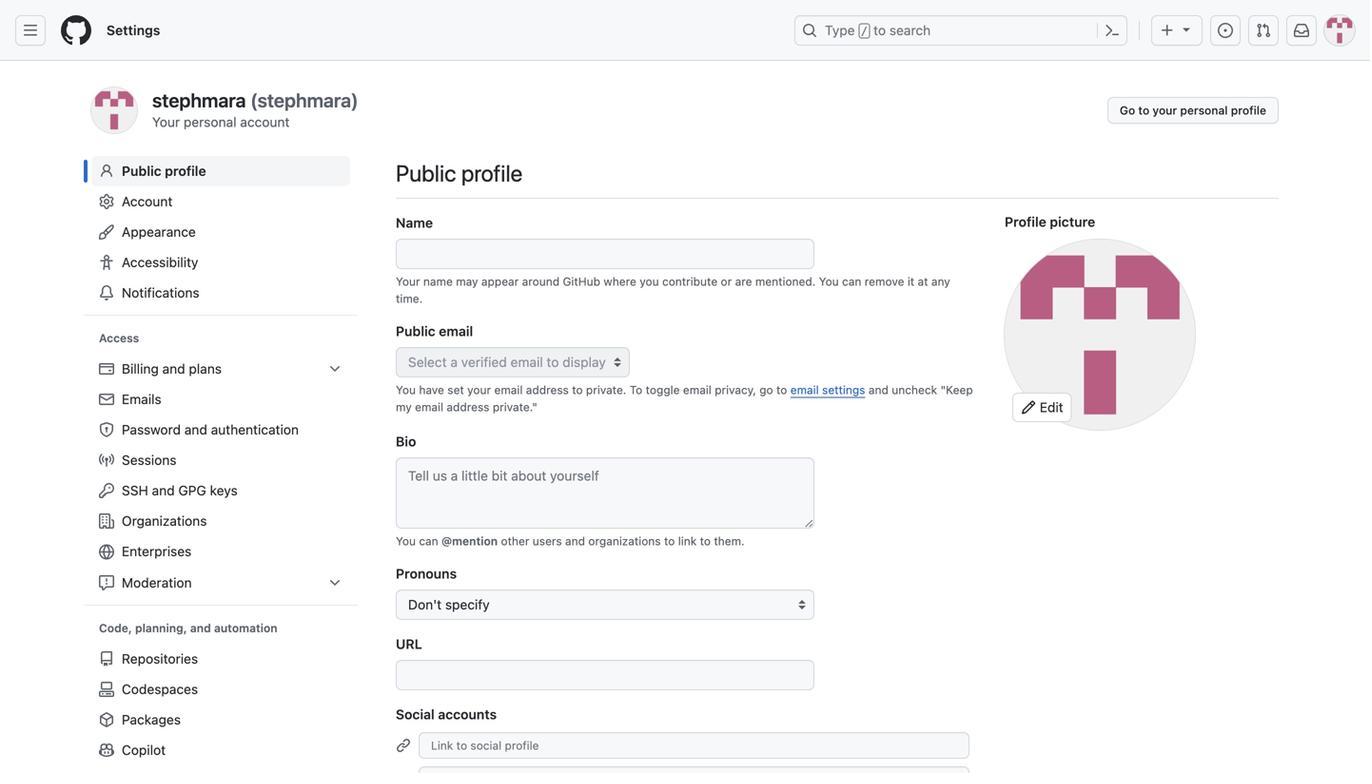 Task type: locate. For each thing, give the bounding box(es) containing it.
ssh and gpg keys link
[[91, 476, 350, 506]]

0 horizontal spatial profile
[[165, 163, 206, 179]]

pencil image
[[1021, 400, 1036, 415]]

and up repositories link
[[190, 622, 211, 635]]

and inside "password and authentication" link
[[184, 422, 207, 438]]

and right settings
[[869, 384, 889, 397]]

public inside 'link'
[[122, 163, 161, 179]]

you right mentioned.
[[819, 275, 839, 288]]

search
[[890, 22, 931, 38]]

2 vertical spatial you
[[396, 535, 416, 548]]

social
[[396, 707, 435, 723]]

stephmara
[[152, 89, 246, 111]]

ssh
[[122, 483, 148, 499]]

and right ssh
[[152, 483, 175, 499]]

your inside stephmara (stephmara) your personal account
[[152, 114, 180, 130]]

globe image
[[99, 545, 114, 560]]

0 vertical spatial your
[[152, 114, 180, 130]]

codespaces image
[[99, 682, 114, 698]]

set
[[448, 384, 464, 397]]

copilot
[[122, 743, 166, 758]]

repositories link
[[91, 644, 350, 675]]

email down have
[[415, 401, 443, 414]]

password and authentication link
[[91, 415, 350, 445]]

automation
[[214, 622, 278, 635]]

sessions
[[122, 452, 176, 468]]

command palette image
[[1105, 23, 1120, 38]]

broadcast image
[[99, 453, 114, 468]]

uncheck
[[892, 384, 937, 397]]

address for to
[[526, 384, 569, 397]]

accessibility link
[[91, 247, 350, 278]]

1 vertical spatial your
[[396, 275, 420, 288]]

public up name
[[396, 160, 456, 187]]

address for private."
[[447, 401, 490, 414]]

users
[[533, 535, 562, 548]]

personal down the stephmara at the left of the page
[[184, 114, 237, 130]]

1 horizontal spatial public profile
[[396, 160, 523, 187]]

and
[[162, 361, 185, 377], [869, 384, 889, 397], [184, 422, 207, 438], [152, 483, 175, 499], [565, 535, 585, 548], [190, 622, 211, 635]]

0 horizontal spatial public profile
[[122, 163, 206, 179]]

repo image
[[99, 652, 114, 667]]

link
[[678, 535, 697, 548]]

1 vertical spatial address
[[447, 401, 490, 414]]

you
[[819, 275, 839, 288], [396, 384, 416, 397], [396, 535, 416, 548]]

appearance
[[122, 224, 196, 240]]

type
[[825, 22, 855, 38]]

can left remove
[[842, 275, 862, 288]]

1 horizontal spatial profile
[[461, 160, 523, 187]]

settings
[[822, 384, 865, 397]]

keys
[[210, 483, 238, 499]]

ssh and gpg keys
[[122, 483, 238, 499]]

your right set
[[467, 384, 491, 397]]

0 horizontal spatial address
[[447, 401, 490, 414]]

enterprises
[[122, 544, 192, 560]]

address down set
[[447, 401, 490, 414]]

0 vertical spatial your
[[1153, 104, 1177, 117]]

email up "private."" at the left of the page
[[494, 384, 523, 397]]

0 horizontal spatial your
[[467, 384, 491, 397]]

appear
[[481, 275, 519, 288]]

(stephmara)
[[250, 89, 358, 111]]

0 horizontal spatial your
[[152, 114, 180, 130]]

packages link
[[91, 705, 350, 736]]

go to your personal profile link
[[1108, 97, 1279, 124]]

accessibility image
[[99, 255, 114, 270]]

around
[[522, 275, 560, 288]]

your up the "time."
[[396, 275, 420, 288]]

organization image
[[99, 514, 114, 529]]

go
[[760, 384, 773, 397]]

appearance link
[[91, 217, 350, 247]]

packages
[[122, 712, 181, 728]]

address inside and uncheck "keep my email address private."
[[447, 401, 490, 414]]

account
[[240, 114, 290, 130]]

profile picture
[[1005, 214, 1095, 230]]

contribute
[[662, 275, 718, 288]]

can up pronouns
[[419, 535, 438, 548]]

public up account
[[122, 163, 161, 179]]

and left plans
[[162, 361, 185, 377]]

name
[[423, 275, 453, 288]]

1 vertical spatial you
[[396, 384, 416, 397]]

and down the emails link
[[184, 422, 207, 438]]

copilot link
[[91, 736, 350, 766]]

them.
[[714, 535, 745, 548]]

and uncheck "keep my email address private."
[[396, 384, 973, 414]]

codespaces link
[[91, 675, 350, 705]]

or
[[721, 275, 732, 288]]

address
[[526, 384, 569, 397], [447, 401, 490, 414]]

homepage image
[[61, 15, 91, 46]]

"keep
[[941, 384, 973, 397]]

public profile up account
[[122, 163, 206, 179]]

settings
[[107, 22, 160, 38]]

public profile inside 'link'
[[122, 163, 206, 179]]

can
[[842, 275, 862, 288], [419, 535, 438, 548]]

@stephmara image
[[1005, 240, 1195, 430]]

triangle down image
[[1179, 21, 1194, 37]]

bio
[[396, 434, 416, 450]]

your down the stephmara at the left of the page
[[152, 114, 180, 130]]

personal
[[1180, 104, 1228, 117], [184, 114, 237, 130]]

@stephmara image
[[91, 88, 137, 133]]

you for public email
[[396, 384, 416, 397]]

privacy,
[[715, 384, 756, 397]]

sessions link
[[91, 445, 350, 476]]

plus image
[[1160, 23, 1175, 38]]

enterprises link
[[91, 537, 350, 568]]

1 horizontal spatial address
[[526, 384, 569, 397]]

you up my
[[396, 384, 416, 397]]

address up "private."" at the left of the page
[[526, 384, 569, 397]]

1 vertical spatial can
[[419, 535, 438, 548]]

and inside ssh and gpg keys link
[[152, 483, 175, 499]]

public email
[[396, 324, 473, 339]]

0 vertical spatial address
[[526, 384, 569, 397]]

private.
[[586, 384, 627, 397]]

notifications
[[122, 285, 200, 301]]

password and authentication
[[122, 422, 299, 438]]

0 vertical spatial can
[[842, 275, 862, 288]]

@mention
[[442, 535, 498, 548]]

1 horizontal spatial your
[[396, 275, 420, 288]]

you up pronouns
[[396, 535, 416, 548]]

email
[[439, 324, 473, 339], [494, 384, 523, 397], [683, 384, 712, 397], [791, 384, 819, 397], [415, 401, 443, 414]]

and right users
[[565, 535, 585, 548]]

pronouns
[[396, 566, 457, 582]]

personal right go
[[1180, 104, 1228, 117]]

0 horizontal spatial personal
[[184, 114, 237, 130]]

0 horizontal spatial can
[[419, 535, 438, 548]]

public profile up name
[[396, 160, 523, 187]]

you for bio
[[396, 535, 416, 548]]

account
[[122, 194, 173, 209]]

codespaces
[[122, 682, 198, 698]]

to
[[874, 22, 886, 38], [1139, 104, 1150, 117], [572, 384, 583, 397], [777, 384, 787, 397], [664, 535, 675, 548], [700, 535, 711, 548]]

email right go
[[791, 384, 819, 397]]

your
[[1153, 104, 1177, 117], [467, 384, 491, 397]]

organizations
[[588, 535, 661, 548]]

public profile link
[[91, 156, 350, 187]]

personal for to
[[1180, 104, 1228, 117]]

0 vertical spatial you
[[819, 275, 839, 288]]

personal inside stephmara (stephmara) your personal account
[[184, 114, 237, 130]]

1 horizontal spatial can
[[842, 275, 862, 288]]

url
[[396, 637, 422, 652]]

1 horizontal spatial personal
[[1180, 104, 1228, 117]]

email inside and uncheck "keep my email address private."
[[415, 401, 443, 414]]

bell image
[[99, 285, 114, 301]]

Bio text field
[[396, 458, 815, 529]]

git pull request image
[[1256, 23, 1271, 38]]

code, planning, and automation list
[[91, 644, 350, 774]]

your right go
[[1153, 104, 1177, 117]]



Task type: describe. For each thing, give the bounding box(es) containing it.
and inside billing and plans dropdown button
[[162, 361, 185, 377]]

password
[[122, 422, 181, 438]]

your name may appear around github where you contribute or are mentioned.                     you can remove it at any time.
[[396, 275, 950, 305]]

my
[[396, 401, 412, 414]]

key image
[[99, 483, 114, 499]]

Link to social profile text field
[[419, 733, 970, 759]]

it
[[908, 275, 915, 288]]

can inside your name may appear around github where you contribute or are mentioned.                     you can remove it at any time.
[[842, 275, 862, 288]]

social account image
[[396, 738, 411, 754]]

personal for (stephmara)
[[184, 114, 237, 130]]

emails
[[122, 392, 161, 407]]

organizations link
[[91, 506, 350, 537]]

any
[[932, 275, 950, 288]]

gpg
[[178, 483, 206, 499]]

copilot image
[[99, 743, 114, 758]]

code,
[[99, 622, 132, 635]]

access
[[99, 332, 139, 345]]

edit
[[1036, 400, 1064, 415]]

URL text field
[[396, 660, 815, 691]]

gear image
[[99, 194, 114, 209]]

go to your personal profile
[[1120, 104, 1267, 117]]

notifications image
[[1294, 23, 1309, 38]]

Name text field
[[396, 239, 815, 269]]

code, planning, and automation
[[99, 622, 278, 635]]

moderation
[[122, 575, 192, 591]]

toggle
[[646, 384, 680, 397]]

/
[[861, 25, 868, 38]]

go
[[1120, 104, 1135, 117]]

where
[[604, 275, 637, 288]]

package image
[[99, 713, 114, 728]]

mail image
[[99, 392, 114, 407]]

other
[[501, 535, 530, 548]]

1 horizontal spatial your
[[1153, 104, 1177, 117]]

profile
[[1005, 214, 1047, 230]]

social accounts
[[396, 707, 497, 723]]

are
[[735, 275, 752, 288]]

stephmara (stephmara) your personal account
[[152, 89, 358, 130]]

Link to social profile text field
[[419, 767, 970, 774]]

organizations
[[122, 513, 207, 529]]

repositories
[[122, 651, 198, 667]]

public down the "time."
[[396, 324, 435, 339]]

have
[[419, 384, 444, 397]]

at
[[918, 275, 928, 288]]

plans
[[189, 361, 222, 377]]

private."
[[493, 401, 538, 414]]

person image
[[99, 164, 114, 179]]

type / to search
[[825, 22, 931, 38]]

github
[[563, 275, 601, 288]]

billing
[[122, 361, 159, 377]]

you
[[640, 275, 659, 288]]

email right toggle
[[683, 384, 712, 397]]

emails link
[[91, 384, 350, 415]]

access list
[[91, 354, 350, 599]]

billing and plans button
[[91, 354, 350, 384]]

settings link
[[99, 15, 168, 46]]

you inside your name may appear around github where you contribute or are mentioned.                     you can remove it at any time.
[[819, 275, 839, 288]]

name
[[396, 215, 433, 231]]

you have set your email address to private. to toggle email privacy,                       go to email settings
[[396, 384, 865, 397]]

and inside and uncheck "keep my email address private."
[[869, 384, 889, 397]]

moderation button
[[91, 568, 350, 599]]

email settings link
[[791, 384, 865, 397]]

issue opened image
[[1218, 23, 1233, 38]]

billing and plans
[[122, 361, 222, 377]]

planning,
[[135, 622, 187, 635]]

notifications link
[[91, 278, 350, 308]]

mentioned.
[[755, 275, 816, 288]]

email down may
[[439, 324, 473, 339]]

your inside your name may appear around github where you contribute or are mentioned.                     you can remove it at any time.
[[396, 275, 420, 288]]

2 horizontal spatial profile
[[1231, 104, 1267, 117]]

you can @mention other users and                     organizations to link to them.
[[396, 535, 745, 548]]

may
[[456, 275, 478, 288]]

edit button
[[1005, 240, 1279, 430]]

time.
[[396, 292, 423, 305]]

paintbrush image
[[99, 225, 114, 240]]

remove
[[865, 275, 904, 288]]

authentication
[[211, 422, 299, 438]]

1 vertical spatial your
[[467, 384, 491, 397]]

shield lock image
[[99, 423, 114, 438]]

account link
[[91, 187, 350, 217]]

accessibility
[[122, 255, 198, 270]]

profile inside 'link'
[[165, 163, 206, 179]]

to
[[630, 384, 643, 397]]

picture
[[1050, 214, 1095, 230]]



Task type: vqa. For each thing, say whether or not it's contained in the screenshot.
4th git from the bottom of the echo "# rep1" >> readme.md git init git add readme.md git commit -m "first commit" git branch -m main git remote add origin https://github.com/johnsmith43233/rep1.git git push -u origin main
no



